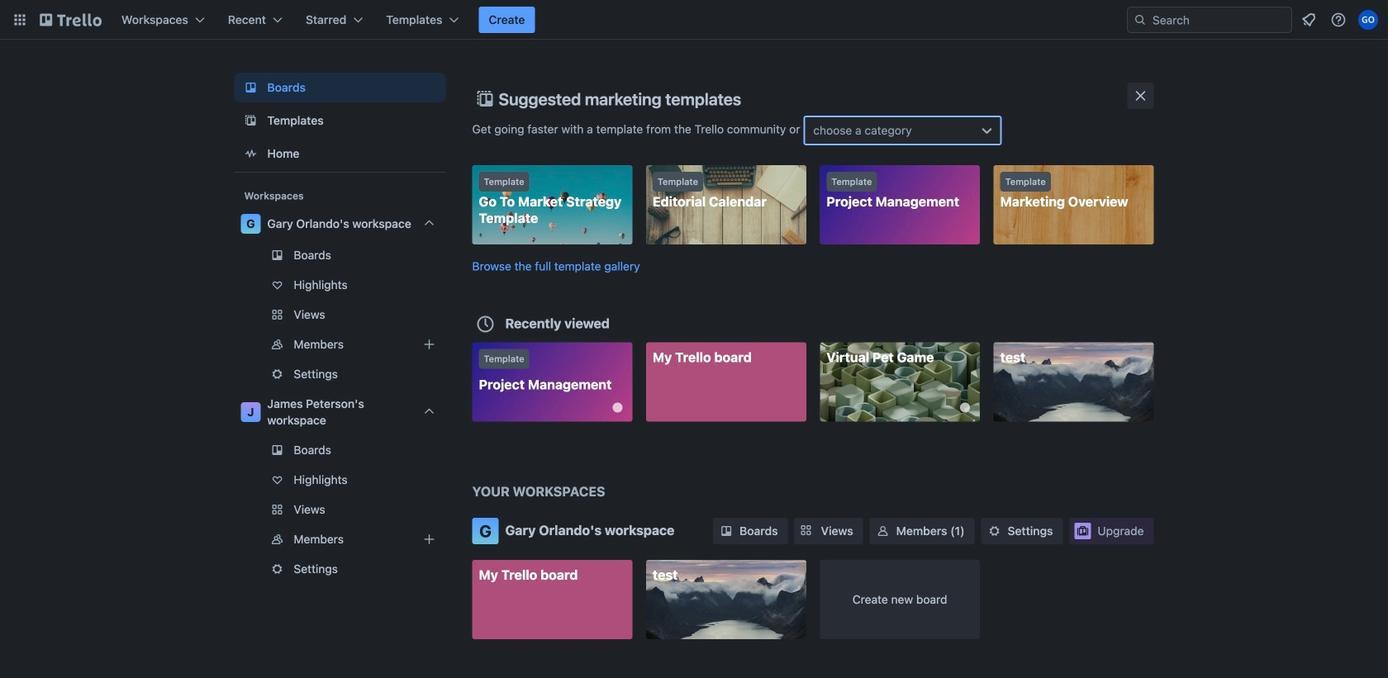 Task type: describe. For each thing, give the bounding box(es) containing it.
1 add image from the top
[[419, 335, 439, 355]]

board image
[[241, 78, 261, 98]]

back to home image
[[40, 7, 102, 33]]

search image
[[1134, 13, 1147, 26]]

2 sm image from the left
[[987, 523, 1003, 540]]

gary orlando (garyorlando) image
[[1359, 10, 1379, 30]]

0 notifications image
[[1299, 10, 1319, 30]]



Task type: vqa. For each thing, say whether or not it's contained in the screenshot.
Christina Overa (christinaovera) icon on the right top of the page
no



Task type: locate. For each thing, give the bounding box(es) containing it.
there is new activity on this board. image
[[961, 403, 970, 413]]

home image
[[241, 144, 261, 164]]

open information menu image
[[1331, 12, 1347, 28]]

0 horizontal spatial sm image
[[875, 523, 892, 540]]

1 horizontal spatial sm image
[[987, 523, 1003, 540]]

template board image
[[241, 111, 261, 131]]

0 vertical spatial add image
[[419, 335, 439, 355]]

1 sm image from the left
[[875, 523, 892, 540]]

there is new activity on this board. image
[[613, 403, 623, 413]]

1 vertical spatial add image
[[419, 530, 439, 550]]

add image
[[419, 335, 439, 355], [419, 530, 439, 550]]

sm image
[[875, 523, 892, 540], [987, 523, 1003, 540]]

2 add image from the top
[[419, 530, 439, 550]]

Search field
[[1147, 7, 1292, 32]]

sm image
[[718, 523, 735, 540]]

primary element
[[0, 0, 1389, 40]]



